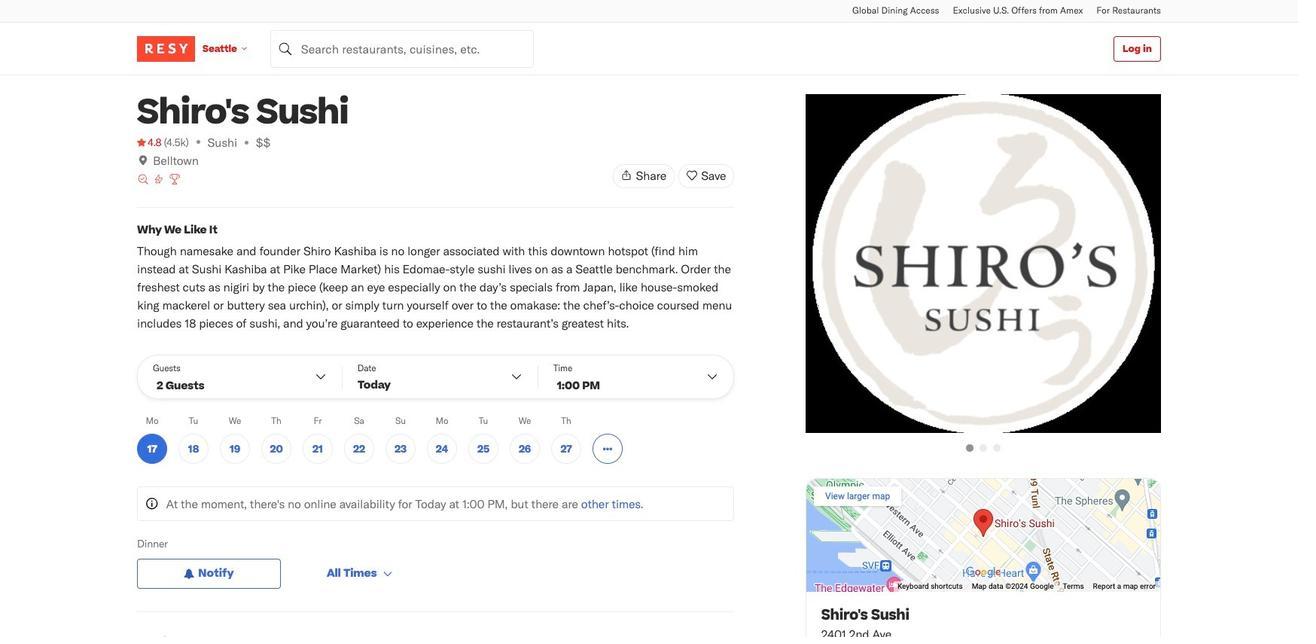 Task type: locate. For each thing, give the bounding box(es) containing it.
None field
[[270, 30, 534, 67]]

Search restaurants, cuisines, etc. text field
[[270, 30, 534, 67]]

4.8 out of 5 stars image
[[137, 135, 162, 150]]



Task type: vqa. For each thing, say whether or not it's contained in the screenshot.
field
yes



